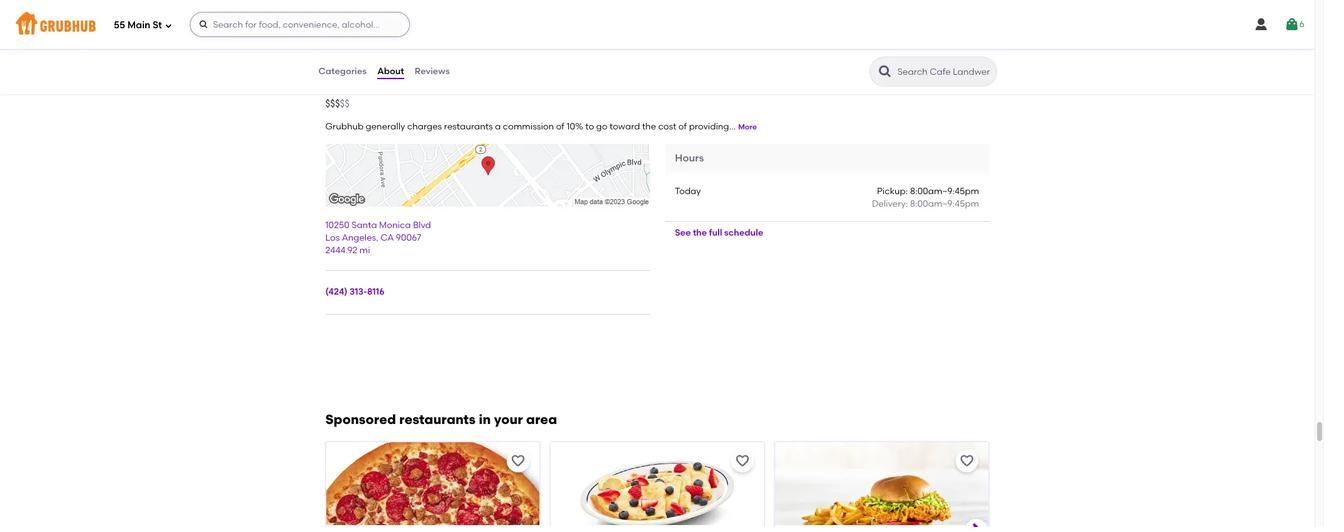 Task type: vqa. For each thing, say whether or not it's contained in the screenshot.
About "button"
yes



Task type: describe. For each thing, give the bounding box(es) containing it.
see
[[675, 227, 691, 238]]

ca
[[380, 233, 394, 243]]

breakfast, cafe, coffee and tea, dessert, dinner, healthy, lunch
[[326, 84, 607, 95]]

your
[[494, 412, 523, 427]]

los
[[325, 233, 340, 243]]

main
[[127, 19, 150, 31]]

10250 santa monica blvd los angeles , ca 90067 2444.92 mi
[[325, 220, 431, 256]]

save this restaurant button for ihop  logo
[[731, 450, 754, 473]]

reviews
[[415, 66, 450, 77]]

the inside button
[[693, 227, 707, 238]]

55 main st
[[114, 19, 162, 31]]

2 of from the left
[[678, 122, 687, 132]]

2 8:00am–9:45pm from the top
[[910, 199, 979, 210]]

about button
[[377, 49, 405, 94]]

save this restaurant button for chili's logo
[[956, 450, 979, 473]]

grubhub generally charges restaurants a commission of 10% to go toward the cost of providing ... more
[[325, 122, 757, 132]]

healthy,
[[542, 84, 577, 95]]

cafe, button
[[372, 83, 397, 97]]

Search Cafe Landwer search field
[[896, 66, 992, 78]]

cafe landwer menu info
[[325, 61, 511, 79]]

mi
[[359, 246, 370, 256]]

save this restaurant image for save this restaurant button associated with ihop  logo
[[735, 454, 750, 469]]

landwer
[[366, 61, 433, 79]]

0 vertical spatial the
[[642, 122, 656, 132]]

1 vertical spatial restaurants
[[399, 412, 476, 427]]

coffee
[[400, 84, 429, 95]]

grubhub
[[325, 122, 364, 132]]

pickup:
[[877, 186, 908, 197]]

toward
[[610, 122, 640, 132]]

313-
[[350, 287, 367, 298]]

charges
[[407, 122, 442, 132]]

pickup: 8:00am–9:45pm delivery: 8:00am–9:45pm
[[872, 186, 979, 210]]

more button
[[738, 122, 757, 133]]

svg image
[[164, 22, 172, 29]]

cafe
[[325, 61, 363, 79]]

more
[[738, 123, 757, 131]]

about
[[377, 66, 404, 77]]

to
[[585, 122, 594, 132]]

1 8:00am–9:45pm from the top
[[910, 186, 979, 197]]

reviews button
[[414, 49, 450, 94]]

dinner, button
[[508, 83, 539, 97]]

area
[[526, 412, 557, 427]]

dinner,
[[509, 84, 539, 95]]

main navigation navigation
[[0, 0, 1315, 49]]

1 horizontal spatial svg image
[[1254, 17, 1269, 32]]

full
[[709, 227, 722, 238]]

angeles
[[342, 233, 376, 243]]

save this restaurant image for save this restaurant button corresponding to little caesars pizza - paterson logo
[[510, 454, 525, 469]]

see the full schedule button
[[665, 222, 773, 244]]

info
[[482, 61, 511, 79]]



Task type: locate. For each thing, give the bounding box(es) containing it.
$$$
[[325, 98, 340, 109]]

restaurants
[[444, 122, 493, 132], [399, 412, 476, 427]]

90067
[[396, 233, 421, 243]]

the left the 'cost' at top
[[642, 122, 656, 132]]

6 button
[[1284, 13, 1305, 36]]

restaurants left in
[[399, 412, 476, 427]]

the left full
[[693, 227, 707, 238]]

55
[[114, 19, 125, 31]]

commission
[[503, 122, 554, 132]]

monica
[[379, 220, 411, 231]]

go
[[596, 122, 607, 132]]

and
[[431, 84, 448, 95]]

3 save this restaurant button from the left
[[956, 450, 979, 473]]

today
[[675, 186, 701, 197]]

1 save this restaurant button from the left
[[507, 450, 529, 473]]

0 horizontal spatial save this restaurant image
[[510, 454, 525, 469]]

8:00am–9:45pm right delivery:
[[910, 199, 979, 210]]

of
[[556, 122, 564, 132], [678, 122, 687, 132]]

categories button
[[318, 49, 367, 94]]

2 horizontal spatial save this restaurant image
[[960, 454, 975, 469]]

...
[[729, 122, 736, 132]]

the
[[642, 122, 656, 132], [693, 227, 707, 238]]

1 save this restaurant image from the left
[[510, 454, 525, 469]]

1 vertical spatial 8:00am–9:45pm
[[910, 199, 979, 210]]

2 save this restaurant image from the left
[[735, 454, 750, 469]]

menu
[[437, 61, 478, 79]]

cost
[[658, 122, 676, 132]]

1 horizontal spatial the
[[693, 227, 707, 238]]

santa
[[352, 220, 377, 231]]

blvd
[[413, 220, 431, 231]]

search icon image
[[877, 64, 892, 79]]

(424) 313-8116 button
[[325, 286, 385, 299]]

1 horizontal spatial of
[[678, 122, 687, 132]]

3 save this restaurant image from the left
[[960, 454, 975, 469]]

svg image inside 6 button
[[1284, 17, 1299, 32]]

$$$$$
[[325, 98, 350, 109]]

1 horizontal spatial save this restaurant image
[[735, 454, 750, 469]]

healthy, button
[[542, 83, 578, 97]]

dessert, button
[[470, 83, 506, 97]]

breakfast,
[[326, 84, 369, 95]]

save this restaurant image
[[510, 454, 525, 469], [735, 454, 750, 469], [960, 454, 975, 469]]

(424) 313-8116
[[325, 287, 385, 298]]

0 vertical spatial restaurants
[[444, 122, 493, 132]]

coffee and tea, button
[[399, 83, 468, 97]]

schedule
[[724, 227, 763, 238]]

1 horizontal spatial save this restaurant button
[[731, 450, 754, 473]]

0 horizontal spatial the
[[642, 122, 656, 132]]

lunch
[[581, 84, 607, 95]]

lunch button
[[581, 83, 608, 97]]

categories
[[318, 66, 367, 77]]

save this restaurant button for little caesars pizza - paterson logo
[[507, 450, 529, 473]]

breakfast, button
[[325, 83, 369, 97]]

10250
[[325, 220, 349, 231]]

(424)
[[325, 287, 347, 298]]

st
[[153, 19, 162, 31]]

in
[[479, 412, 491, 427]]

save this restaurant image for chili's logo save this restaurant button
[[960, 454, 975, 469]]

0 vertical spatial 8:00am–9:45pm
[[910, 186, 979, 197]]

0 horizontal spatial save this restaurant button
[[507, 450, 529, 473]]

save this restaurant button
[[507, 450, 529, 473], [731, 450, 754, 473], [956, 450, 979, 473]]

hours
[[675, 152, 704, 164]]

generally
[[366, 122, 405, 132]]

8116
[[367, 287, 385, 298]]

sponsored restaurants in your area
[[325, 412, 557, 427]]

see the full schedule
[[675, 227, 763, 238]]

8:00am–9:45pm
[[910, 186, 979, 197], [910, 199, 979, 210]]

0 horizontal spatial svg image
[[198, 19, 209, 30]]

1 vertical spatial the
[[693, 227, 707, 238]]

sponsored
[[325, 412, 396, 427]]

delivery:
[[872, 199, 908, 210]]

2 horizontal spatial save this restaurant button
[[956, 450, 979, 473]]

10%
[[567, 122, 583, 132]]

chili's logo image
[[775, 442, 989, 527]]

restaurants left a
[[444, 122, 493, 132]]

little caesars pizza - paterson logo image
[[326, 442, 539, 527]]

of left the 10%
[[556, 122, 564, 132]]

dessert,
[[471, 84, 505, 95]]

2 save this restaurant button from the left
[[731, 450, 754, 473]]

6
[[1299, 19, 1305, 29]]

,
[[376, 233, 378, 243]]

8:00am–9:45pm right pickup: in the right of the page
[[910, 186, 979, 197]]

2 horizontal spatial svg image
[[1284, 17, 1299, 32]]

Search for food, convenience, alcohol... search field
[[190, 12, 410, 37]]

svg image
[[1254, 17, 1269, 32], [1284, 17, 1299, 32], [198, 19, 209, 30]]

2444.92
[[325, 246, 357, 256]]

ihop  logo image
[[551, 442, 764, 527]]

a
[[495, 122, 501, 132]]

1 of from the left
[[556, 122, 564, 132]]

cafe,
[[373, 84, 396, 95]]

of right the 'cost' at top
[[678, 122, 687, 132]]

tea,
[[450, 84, 467, 95]]

providing
[[689, 122, 729, 132]]

0 horizontal spatial of
[[556, 122, 564, 132]]



